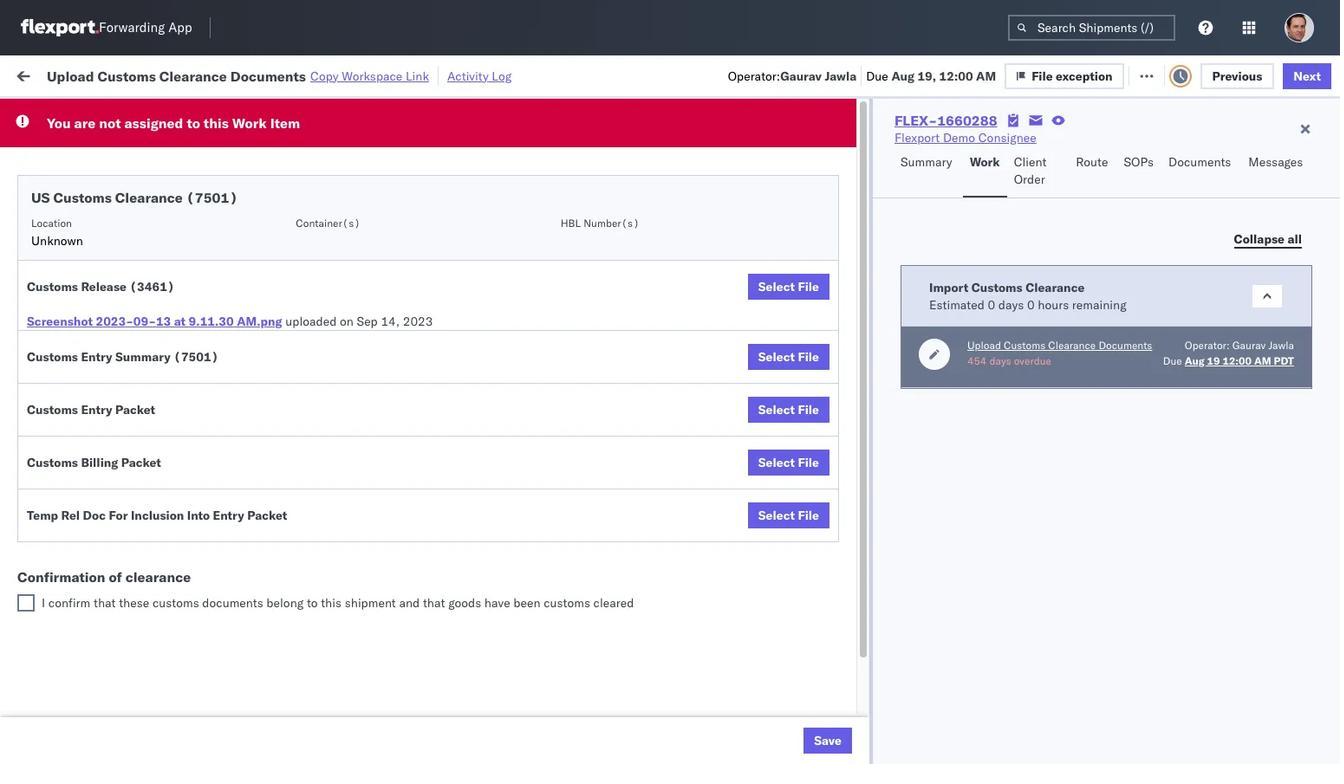 Task type: vqa. For each thing, say whether or not it's contained in the screenshot.
Import Work Button
yes



Task type: locate. For each thing, give the bounding box(es) containing it.
schedule down confirmation
[[40, 593, 91, 608]]

pst, left 8,
[[338, 365, 365, 380]]

hlxu6269489,
[[1161, 173, 1249, 189], [1161, 250, 1249, 265], [1161, 288, 1249, 304], [1161, 326, 1249, 342], [1161, 364, 1249, 380]]

4 ceau7522281, from the top
[[1068, 326, 1157, 342]]

1 vertical spatial operator:
[[1185, 339, 1230, 352]]

2 schedule pickup from los angeles, ca button from the top
[[40, 240, 246, 276]]

1 ca from the top
[[40, 220, 56, 235]]

5 hlxu8034992 from the top
[[1253, 364, 1337, 380]]

4 select file from the top
[[759, 455, 820, 471]]

days right the 454
[[990, 355, 1012, 368]]

1 vertical spatial packet
[[121, 455, 161, 471]]

4 pdt, from the top
[[338, 327, 366, 342]]

resize handle column header for container numbers
[[1152, 134, 1173, 765]]

appointment up confirm pickup from los angeles, ca link at the left bottom
[[142, 440, 213, 456]]

1 horizontal spatial on
[[425, 67, 439, 83]]

1 vertical spatial account
[[845, 632, 891, 647]]

0 vertical spatial aug
[[892, 68, 915, 84]]

4 hlxu6269489, from the top
[[1161, 326, 1249, 342]]

2 schedule delivery appointment link from the top
[[40, 287, 213, 304]]

numbers inside the container numbers
[[1068, 148, 1111, 161]]

gaurav up aug 19 12:00 am pdt button
[[1233, 339, 1266, 352]]

1 integration from the top
[[756, 594, 816, 609]]

2 ceau7522281, hlxu6269489, hlxu8034992 from the top
[[1068, 250, 1337, 265]]

entry down 2023-
[[81, 349, 112, 365]]

flex-1846748 button
[[930, 170, 1051, 194], [930, 170, 1051, 194], [930, 246, 1051, 270], [930, 246, 1051, 270], [930, 284, 1051, 308], [930, 284, 1051, 308], [930, 322, 1051, 346], [930, 322, 1051, 346], [930, 360, 1051, 385], [930, 360, 1051, 385]]

1846748
[[995, 174, 1047, 189], [995, 250, 1047, 266], [995, 288, 1047, 304], [995, 327, 1047, 342], [995, 365, 1047, 380]]

jawla up the pdt
[[1269, 339, 1295, 352]]

1846748 right estimated
[[995, 288, 1047, 304]]

import for import work
[[147, 67, 187, 83]]

appointment
[[142, 173, 213, 189], [142, 287, 213, 303], [142, 440, 213, 456], [142, 593, 213, 608]]

file for temp rel doc for inclusion into entry packet
[[798, 508, 820, 524]]

2 customs from the left
[[544, 596, 591, 611]]

select file button for customs entry packet
[[748, 397, 830, 423]]

schedule delivery appointment link up 2023-
[[40, 287, 213, 304]]

next
[[1294, 68, 1322, 84]]

appointment up the 13
[[142, 287, 213, 303]]

0 horizontal spatial work
[[190, 67, 220, 83]]

documents inside button
[[1169, 154, 1232, 170]]

nov for first upload customs clearance documents link from the top of the page
[[368, 365, 390, 380]]

1 vertical spatial integration
[[756, 632, 816, 647]]

0 horizontal spatial on
[[340, 314, 354, 330]]

0 vertical spatial integration test account - karl lagerfeld
[[756, 594, 982, 609]]

1 vertical spatial confirm
[[40, 516, 84, 532]]

1 resize handle column header from the left
[[248, 134, 269, 765]]

my
[[17, 63, 45, 87]]

1 vertical spatial am
[[1255, 355, 1272, 368]]

5 schedule from the top
[[40, 317, 91, 333]]

container
[[1068, 134, 1115, 147]]

am up 1660288 at the top right of page
[[977, 68, 997, 84]]

187
[[400, 67, 422, 83]]

in
[[260, 107, 269, 120]]

am left the pdt
[[1255, 355, 1272, 368]]

0 vertical spatial upload customs clearance documents
[[968, 339, 1153, 352]]

19,
[[918, 68, 937, 84]]

3 schedule delivery appointment from the top
[[40, 440, 213, 456]]

2 confirm from the top
[[40, 516, 84, 532]]

hlxu8034992
[[1253, 173, 1337, 189], [1253, 250, 1337, 265], [1253, 288, 1337, 304], [1253, 326, 1337, 342], [1253, 364, 1337, 380]]

0 horizontal spatial that
[[94, 596, 116, 611]]

hlxu6269489, for first upload customs clearance documents link from the top of the page
[[1161, 364, 1249, 380]]

0 vertical spatial operator:
[[728, 68, 781, 84]]

12:00 for 19
[[1223, 355, 1252, 368]]

summary
[[901, 154, 953, 170], [115, 349, 171, 365]]

workspace
[[342, 68, 403, 84]]

4 fcl from the top
[[569, 327, 591, 342]]

6 ca from the top
[[40, 563, 56, 579]]

2 horizontal spatial consignee
[[979, 130, 1037, 146]]

confirm
[[40, 470, 84, 485], [40, 516, 84, 532]]

1 vertical spatial 12:00
[[1223, 355, 1252, 368]]

0 vertical spatial summary
[[901, 154, 953, 170]]

schedule delivery appointment link down of
[[40, 592, 213, 609]]

angeles, for 5th schedule pickup from los angeles, ca link from the bottom of the page
[[186, 203, 234, 218]]

workitem
[[19, 141, 64, 154]]

1 horizontal spatial that
[[423, 596, 445, 611]]

3 karl from the top
[[905, 708, 927, 724]]

into
[[187, 508, 210, 524]]

11:59 for schedule delivery appointment link corresponding to first schedule delivery appointment button from the top of the page
[[279, 174, 313, 189]]

8 resize handle column header from the left
[[1152, 134, 1173, 765]]

fcl
[[569, 174, 591, 189], [569, 212, 591, 228], [569, 250, 591, 266], [569, 327, 591, 342], [569, 365, 591, 380], [569, 479, 591, 495], [569, 594, 591, 609], [569, 708, 591, 724]]

shipment
[[345, 596, 396, 611]]

account for 8:30 pm pst, jan 28, 2023
[[845, 708, 891, 724]]

days left hours
[[999, 297, 1024, 313]]

0 left hours
[[1028, 297, 1035, 313]]

ca up "temp"
[[40, 487, 56, 503]]

pickup for 3rd the schedule pickup from los angeles, ca button from the top of the page
[[94, 317, 132, 333]]

3 schedule from the top
[[40, 241, 91, 256]]

2 resize handle column header from the left
[[441, 134, 461, 765]]

resize handle column header
[[248, 134, 269, 765], [441, 134, 461, 765], [501, 134, 522, 765], [614, 134, 635, 765], [727, 134, 748, 765], [900, 134, 921, 765], [1039, 134, 1060, 765], [1152, 134, 1173, 765], [1297, 134, 1317, 765]]

work down flexport demo consignee link
[[970, 154, 1000, 170]]

ca down the unknown
[[40, 258, 56, 274]]

5 schedule pickup from los angeles, ca from the top
[[40, 546, 234, 579]]

import inside import customs clearance estimated 0 days 0 hours remaining
[[930, 280, 969, 295]]

09-
[[133, 314, 156, 330]]

dec left 24,
[[361, 517, 384, 533]]

1 - from the top
[[894, 594, 902, 609]]

0 horizontal spatial numbers
[[1068, 148, 1111, 161]]

1 vertical spatial 2023
[[404, 594, 434, 609]]

0 horizontal spatial at
[[174, 314, 186, 330]]

5 hlxu6269489, from the top
[[1161, 364, 1249, 380]]

summary down flexport
[[901, 154, 953, 170]]

that down confirmation of clearance
[[94, 596, 116, 611]]

1 schedule pickup from los angeles, ca from the top
[[40, 203, 234, 235]]

hlxu8034992 for schedule delivery appointment link corresponding to first schedule delivery appointment button from the top of the page
[[1253, 173, 1337, 189]]

jan for 28,
[[360, 708, 379, 724]]

1 horizontal spatial 12:00
[[1223, 355, 1252, 368]]

fcl for 3rd schedule pickup from los angeles, ca link from the bottom
[[569, 327, 591, 342]]

los up clearance
[[163, 546, 183, 562]]

2023 right 14,
[[403, 314, 433, 330]]

3 schedule delivery appointment link from the top
[[40, 439, 213, 457]]

0 vertical spatial (7501)
[[186, 189, 238, 206]]

4 hlxu8034992 from the top
[[1253, 326, 1337, 342]]

doc
[[83, 508, 106, 524]]

1 vertical spatial karl
[[905, 632, 927, 647]]

on right the 187 at the left of the page
[[425, 67, 439, 83]]

delivery inside the confirm delivery link
[[87, 516, 132, 532]]

test123456
[[1181, 250, 1254, 266], [1181, 288, 1254, 304], [1181, 327, 1254, 342], [1181, 365, 1254, 380]]

from inside the confirm pickup from los angeles, ca
[[128, 470, 153, 485]]

1 jan from the top
[[360, 594, 379, 609]]

4 test123456 from the top
[[1181, 365, 1254, 380]]

schedule delivery appointment link up the confirm pickup from los angeles, ca
[[40, 439, 213, 457]]

ceau7522281, hlxu6269489, hlxu8034992 for 3rd the schedule pickup from los angeles, ca button from the top of the page
[[1068, 326, 1337, 342]]

8 fcl from the top
[[569, 708, 591, 724]]

3 ceau7522281, hlxu6269489, hlxu8034992 from the top
[[1068, 288, 1337, 304]]

1 horizontal spatial gaurav
[[1233, 339, 1266, 352]]

1 vertical spatial entry
[[81, 402, 112, 418]]

that
[[94, 596, 116, 611], [423, 596, 445, 611]]

ca down us
[[40, 220, 56, 235]]

customs down clearance
[[153, 596, 199, 611]]

2023 left goods
[[404, 594, 434, 609]]

this left shipment
[[321, 596, 342, 611]]

from up 'temp rel doc for inclusion into entry packet' on the bottom of page
[[128, 470, 153, 485]]

select for customs entry packet
[[759, 402, 795, 418]]

import up for
[[147, 67, 187, 83]]

1 select from the top
[[759, 279, 795, 295]]

ca
[[40, 220, 56, 235], [40, 258, 56, 274], [40, 334, 56, 350], [40, 411, 56, 426], [40, 487, 56, 503], [40, 563, 56, 579]]

los down customs entry summary (7501)
[[163, 393, 183, 409]]

2023
[[403, 314, 433, 330], [404, 594, 434, 609], [404, 708, 434, 724]]

6:00
[[279, 517, 306, 533]]

client up the order
[[1014, 154, 1047, 170]]

pickup for fifth the schedule pickup from los angeles, ca button from the top of the page
[[94, 546, 132, 562]]

2 vertical spatial integration
[[756, 708, 816, 724]]

angeles, for 3rd schedule pickup from los angeles, ca link from the bottom
[[186, 317, 234, 333]]

454 days overdue
[[968, 355, 1052, 368]]

4, down deadline button
[[394, 174, 405, 189]]

message (0)
[[234, 67, 305, 83]]

1 vertical spatial 8:30
[[279, 708, 306, 724]]

work left item at the left
[[232, 114, 267, 132]]

pst, down 4:00 pm pst, dec 23, 2022
[[332, 517, 358, 533]]

progress
[[272, 107, 315, 120]]

consignee
[[979, 130, 1037, 146], [756, 141, 806, 154], [836, 555, 895, 571]]

0 vertical spatial account
[[845, 594, 891, 609]]

4, for second schedule pickup from los angeles, ca link
[[394, 250, 405, 266]]

pst, left 28,
[[331, 708, 357, 724]]

from down the workitem button
[[135, 203, 160, 218]]

account for 8:30 pm pst, jan 23, 2023
[[845, 594, 891, 609]]

schedule delivery appointment link for second schedule delivery appointment button from the bottom
[[40, 439, 213, 457]]

1 horizontal spatial import
[[930, 280, 969, 295]]

2 horizontal spatial am
[[1255, 355, 1272, 368]]

2 test123456 from the top
[[1181, 288, 1254, 304]]

import inside button
[[147, 67, 187, 83]]

2023 for 8:30 pm pst, jan 28, 2023
[[404, 708, 434, 724]]

am right 6:00
[[309, 517, 329, 533]]

for
[[166, 107, 181, 120]]

packet right billing
[[121, 455, 161, 471]]

2 upload customs clearance documents link from the top
[[40, 698, 246, 732]]

2 fcl from the top
[[569, 212, 591, 228]]

0 vertical spatial confirm
[[40, 470, 84, 485]]

2022 for second schedule pickup from los angeles, ca link
[[408, 250, 439, 266]]

los up (3461)
[[163, 241, 183, 256]]

4 schedule delivery appointment from the top
[[40, 593, 213, 608]]

1 vertical spatial to
[[307, 596, 318, 611]]

my work
[[17, 63, 94, 87]]

1 horizontal spatial this
[[321, 596, 342, 611]]

2 1846748 from the top
[[995, 250, 1047, 266]]

resize handle column header for client name
[[727, 134, 748, 765]]

schedule for fifth the schedule pickup from los angeles, ca button from the bottom
[[40, 203, 91, 218]]

- for 8:30 pm pst, jan 23, 2023
[[894, 594, 902, 609]]

1 4, from the top
[[394, 174, 405, 189]]

0 horizontal spatial 0
[[988, 297, 996, 313]]

1 select file button from the top
[[748, 274, 830, 300]]

1 horizontal spatial operator:
[[1185, 339, 1230, 352]]

entry up customs billing packet
[[81, 402, 112, 418]]

8 schedule from the top
[[40, 546, 91, 562]]

angeles, for 2nd schedule pickup from los angeles, ca link from the bottom
[[186, 393, 234, 409]]

0 vertical spatial days
[[999, 297, 1024, 313]]

0 vertical spatial integration
[[756, 594, 816, 609]]

2 account from the top
[[845, 632, 891, 647]]

5 ca from the top
[[40, 487, 56, 503]]

12:00 right the 19
[[1223, 355, 1252, 368]]

upload customs clearance documents button down 09-
[[40, 354, 246, 391]]

1 vertical spatial 23,
[[382, 594, 401, 609]]

0 vertical spatial dec
[[360, 479, 383, 495]]

file exception
[[1044, 67, 1125, 83], [1032, 68, 1113, 84]]

schedule up customs billing packet
[[40, 393, 91, 409]]

schedule delivery appointment for schedule delivery appointment link corresponding to first schedule delivery appointment button from the top of the page
[[40, 173, 213, 189]]

0 vertical spatial lagerfeld
[[930, 594, 982, 609]]

454
[[968, 355, 987, 368]]

1 horizontal spatial summary
[[901, 154, 953, 170]]

jan for 23,
[[360, 594, 379, 609]]

0 vertical spatial 23,
[[386, 479, 405, 495]]

2 lagerfeld from the top
[[930, 632, 982, 647]]

(7501) down 9.11.30
[[174, 349, 219, 365]]

hbl
[[561, 217, 581, 230]]

0 vertical spatial due
[[867, 68, 889, 84]]

aug left the 19
[[1185, 355, 1205, 368]]

1 vertical spatial upload customs clearance documents link
[[40, 698, 246, 732]]

lagerfeld for 8:30 pm pst, jan 28, 2023
[[930, 708, 982, 724]]

schedule delivery appointment up us customs clearance (7501)
[[40, 173, 213, 189]]

6 resize handle column header from the left
[[900, 134, 921, 765]]

1 vertical spatial import
[[930, 280, 969, 295]]

23, left goods
[[382, 594, 401, 609]]

los right 09-
[[163, 317, 183, 333]]

confirm inside the confirm pickup from los angeles, ca
[[40, 470, 84, 485]]

schedule delivery appointment link for second schedule delivery appointment button
[[40, 287, 213, 304]]

integration test account - karl lagerfeld for 8:30 pm pst, jan 23, 2023
[[756, 594, 982, 609]]

file exception button
[[1017, 62, 1136, 88], [1017, 62, 1136, 88], [1005, 63, 1124, 89], [1005, 63, 1124, 89]]

1 integration test account - karl lagerfeld from the top
[[756, 594, 982, 609]]

due left the 19
[[1164, 355, 1183, 368]]

dec up 6:00 am pst, dec 24, 2022
[[360, 479, 383, 495]]

1 vertical spatial this
[[321, 596, 342, 611]]

aug for 19,
[[892, 68, 915, 84]]

schedule for second schedule delivery appointment button from the bottom
[[40, 440, 91, 456]]

1 horizontal spatial aug
[[1185, 355, 1205, 368]]

1 vertical spatial at
[[174, 314, 186, 330]]

1 horizontal spatial am
[[977, 68, 997, 84]]

1 vertical spatial integration test account - karl lagerfeld
[[756, 632, 982, 647]]

confirm inside "button"
[[40, 516, 84, 532]]

1846748 down flex id button
[[995, 174, 1047, 189]]

delivery for 6:00
[[87, 516, 132, 532]]

all
[[1288, 231, 1303, 247]]

1 vertical spatial aug
[[1185, 355, 1205, 368]]

select for customs release (3461)
[[759, 279, 795, 295]]

confirm
[[48, 596, 90, 611]]

1 horizontal spatial client
[[1014, 154, 1047, 170]]

this right for
[[204, 114, 229, 132]]

summary inside summary button
[[901, 154, 953, 170]]

jan left 28,
[[360, 708, 379, 724]]

name
[[674, 141, 702, 154]]

schedule pickup from los angeles, ca
[[40, 203, 234, 235], [40, 241, 234, 274], [40, 317, 234, 350], [40, 393, 234, 426], [40, 546, 234, 579]]

delivery
[[94, 173, 139, 189], [94, 287, 139, 303], [94, 440, 139, 456], [87, 516, 132, 532], [94, 593, 139, 608]]

import up estimated
[[930, 280, 969, 295]]

2 jan from the top
[[360, 708, 379, 724]]

to right for
[[187, 114, 200, 132]]

nov right container(s) at the top of the page
[[369, 212, 391, 228]]

3 select file button from the top
[[748, 397, 830, 423]]

aug left the 19,
[[892, 68, 915, 84]]

not
[[99, 114, 121, 132]]

pst, right belong
[[331, 594, 357, 609]]

0 vertical spatial -
[[894, 594, 902, 609]]

schedule delivery appointment button down the workitem button
[[40, 172, 213, 191]]

am
[[977, 68, 997, 84], [1255, 355, 1272, 368], [309, 517, 329, 533]]

5 flex-1846748 from the top
[[957, 365, 1047, 380]]

0 vertical spatial import
[[147, 67, 187, 83]]

0 vertical spatial packet
[[115, 402, 155, 418]]

pickup inside the confirm pickup from los angeles, ca
[[87, 470, 125, 485]]

1 hlxu6269489, from the top
[[1161, 173, 1249, 189]]

1 vertical spatial -
[[894, 632, 902, 647]]

1 horizontal spatial upload customs clearance documents button
[[968, 339, 1153, 355]]

1 horizontal spatial numbers
[[1244, 141, 1287, 154]]

pm down container(s) at the top of the page
[[316, 250, 335, 266]]

9 resize handle column header from the left
[[1297, 134, 1317, 765]]

0 horizontal spatial due
[[867, 68, 889, 84]]

work up status : ready for work, blocked, in progress
[[190, 67, 220, 83]]

2 vertical spatial account
[[845, 708, 891, 724]]

24,
[[387, 517, 406, 533]]

0 horizontal spatial aug
[[892, 68, 915, 84]]

import customs clearance estimated 0 days 0 hours remaining
[[930, 280, 1127, 313]]

packet down the 4:00
[[247, 508, 287, 524]]

1846748 for first upload customs clearance documents link from the top of the page
[[995, 365, 1047, 380]]

(7501) down you are not assigned to this work item
[[186, 189, 238, 206]]

ocean fcl for second schedule pickup from los angeles, ca link
[[531, 250, 591, 266]]

you
[[47, 114, 71, 132]]

3 test123456 from the top
[[1181, 327, 1254, 342]]

schedule delivery appointment up 2023-
[[40, 287, 213, 303]]

customs right been
[[544, 596, 591, 611]]

0 horizontal spatial client
[[643, 141, 672, 154]]

1846748 right the 454
[[995, 365, 1047, 380]]

collapse all
[[1235, 231, 1303, 247]]

6 ocean fcl from the top
[[531, 479, 591, 495]]

summary down 09-
[[115, 349, 171, 365]]

3 resize handle column header from the left
[[501, 134, 522, 765]]

5 select file from the top
[[759, 508, 820, 524]]

2 vertical spatial upload customs clearance documents
[[40, 699, 190, 732]]

messages
[[1249, 154, 1304, 170]]

5 resize handle column header from the left
[[727, 134, 748, 765]]

3 11:59 from the top
[[279, 250, 313, 266]]

upload customs clearance documents button down hours
[[968, 339, 1153, 355]]

0 vertical spatial on
[[425, 67, 439, 83]]

23, up 24,
[[386, 479, 405, 495]]

pm left 28,
[[309, 708, 328, 724]]

1 horizontal spatial consignee
[[836, 555, 895, 571]]

select file button for customs release (3461)
[[748, 274, 830, 300]]

ocean fcl for first upload customs clearance documents link from the top of the page
[[531, 365, 591, 380]]

1 vertical spatial dec
[[361, 517, 384, 533]]

forwarding app link
[[21, 19, 192, 36]]

4 resize handle column header from the left
[[614, 134, 635, 765]]

1 vertical spatial work
[[232, 114, 267, 132]]

schedule pickup from los angeles, ca for 2nd schedule pickup from los angeles, ca link from the bottom
[[40, 393, 234, 426]]

1 vertical spatial lagerfeld
[[930, 632, 982, 647]]

dec for 24,
[[361, 517, 384, 533]]

select file for customs entry summary (7501)
[[759, 349, 820, 365]]

select for customs entry summary (7501)
[[759, 349, 795, 365]]

customs inside import customs clearance estimated 0 days 0 hours remaining
[[972, 280, 1023, 295]]

1 lagerfeld from the top
[[930, 594, 982, 609]]

1 vertical spatial gaurav
[[1233, 339, 1266, 352]]

1 select file from the top
[[759, 279, 820, 295]]

4 select from the top
[[759, 455, 795, 471]]

5 fcl from the top
[[569, 365, 591, 380]]

hlxu8034992 for first upload customs clearance documents link from the top of the page
[[1253, 364, 1337, 380]]

gaurav up consignee "button"
[[781, 68, 822, 84]]

1 ceau7522281, hlxu6269489, hlxu8034992 from the top
[[1068, 173, 1337, 189]]

2 vertical spatial 2023
[[404, 708, 434, 724]]

0 vertical spatial entry
[[81, 349, 112, 365]]

2023 for 8:30 pm pst, jan 23, 2023
[[404, 594, 434, 609]]

0 vertical spatial jan
[[360, 594, 379, 609]]

upload customs clearance documents for the right upload customs clearance documents button
[[968, 339, 1153, 352]]

0 horizontal spatial summary
[[115, 349, 171, 365]]

11:59 for second schedule pickup from los angeles, ca link
[[279, 250, 313, 266]]

4,
[[394, 174, 405, 189], [394, 212, 405, 228], [394, 250, 405, 266], [394, 327, 405, 342]]

4, right sep
[[394, 327, 405, 342]]

2 pdt, from the top
[[338, 212, 366, 228]]

ca up customs billing packet
[[40, 411, 56, 426]]

days inside import customs clearance estimated 0 days 0 hours remaining
[[999, 297, 1024, 313]]

schedule pickup from los angeles, ca for 5th schedule pickup from los angeles, ca link from the top of the page
[[40, 546, 234, 579]]

3 ca from the top
[[40, 334, 56, 350]]

11:59 for 3rd schedule pickup from los angeles, ca link from the bottom
[[279, 327, 313, 342]]

packet down customs entry summary (7501)
[[115, 402, 155, 418]]

0 horizontal spatial operator:
[[728, 68, 781, 84]]

3 schedule pickup from los angeles, ca from the top
[[40, 317, 234, 350]]

0 vertical spatial jawla
[[825, 68, 857, 84]]

0 vertical spatial at
[[345, 67, 356, 83]]

1 vertical spatial jan
[[360, 708, 379, 724]]

numbers inside 'button'
[[1244, 141, 1287, 154]]

2 schedule from the top
[[40, 203, 91, 218]]

flex-1846748
[[957, 174, 1047, 189], [957, 250, 1047, 266], [957, 288, 1047, 304], [957, 327, 1047, 342], [957, 365, 1047, 380]]

lagerfeld for 8:30 pm pst, jan 23, 2023
[[930, 594, 982, 609]]

0 vertical spatial upload customs clearance documents link
[[40, 354, 246, 389]]

confirm pickup from los angeles, ca link
[[40, 469, 246, 503]]

confirm delivery button
[[40, 516, 132, 535]]

pickup for 2nd the schedule pickup from los angeles, ca button from the bottom
[[94, 393, 132, 409]]

-
[[894, 594, 902, 609], [894, 632, 902, 647], [894, 708, 902, 724]]

pm right "11:00"
[[316, 365, 335, 380]]

pst, for 8:30 pm pst, jan 23, 2023
[[331, 594, 357, 609]]

clearance
[[159, 67, 227, 85], [115, 189, 183, 206], [1026, 280, 1085, 295], [1049, 339, 1096, 352], [134, 355, 190, 371], [134, 699, 190, 714]]

mode button
[[522, 138, 617, 155]]

temp
[[27, 508, 58, 524]]

1 11:59 from the top
[[279, 174, 313, 189]]

1 vertical spatial summary
[[115, 349, 171, 365]]

0 vertical spatial am
[[977, 68, 997, 84]]

2 select file from the top
[[759, 349, 820, 365]]

None checkbox
[[17, 595, 35, 612]]

ca down screenshot
[[40, 334, 56, 350]]

from
[[135, 203, 160, 218], [135, 241, 160, 256], [135, 317, 160, 333], [135, 393, 160, 409], [128, 470, 153, 485], [135, 546, 160, 562]]

1 vertical spatial due
[[1164, 355, 1183, 368]]

4 1846748 from the top
[[995, 327, 1047, 342]]

nov for 3rd schedule pickup from los angeles, ca link from the bottom
[[369, 327, 391, 342]]

ceau7522281, hlxu6269489, hlxu8034992 for 4th the schedule pickup from los angeles, ca button from the bottom
[[1068, 250, 1337, 265]]

forwarding app
[[99, 19, 192, 36]]

4 schedule delivery appointment link from the top
[[40, 592, 213, 609]]

on
[[425, 67, 439, 83], [340, 314, 354, 330]]

screenshot 2023-09-13 at 9.11.30 am.png uploaded on sep 14, 2023
[[27, 314, 433, 330]]

hlxu8034992 for 3rd schedule pickup from los angeles, ca link from the bottom
[[1253, 326, 1337, 342]]

and
[[399, 596, 420, 611]]

confirm for confirm pickup from los angeles, ca
[[40, 470, 84, 485]]

select file for temp rel doc for inclusion into entry packet
[[759, 508, 820, 524]]

select file button
[[748, 274, 830, 300], [748, 344, 830, 370], [748, 397, 830, 423], [748, 450, 830, 476], [748, 503, 830, 529]]

client for client order
[[1014, 154, 1047, 170]]

ca up i
[[40, 563, 56, 579]]

ocean fcl for 3rd schedule pickup from los angeles, ca link from the bottom
[[531, 327, 591, 342]]

workitem button
[[10, 138, 251, 155]]

nov left 8,
[[368, 365, 390, 380]]

ca for 5th schedule pickup from los angeles, ca link from the bottom of the page
[[40, 220, 56, 235]]

hlxu6269489, for second schedule pickup from los angeles, ca link
[[1161, 250, 1249, 265]]

previous button
[[1201, 63, 1275, 89]]

due left the 19,
[[867, 68, 889, 84]]

assigned
[[124, 114, 183, 132]]

9 schedule from the top
[[40, 593, 91, 608]]

5 1846748 from the top
[[995, 365, 1047, 380]]

1 horizontal spatial work
[[232, 114, 267, 132]]

2 11:59 from the top
[[279, 212, 313, 228]]

pdt
[[1274, 355, 1295, 368]]

ca inside the confirm pickup from los angeles, ca
[[40, 487, 56, 503]]

2 - from the top
[[894, 632, 902, 647]]

0 horizontal spatial gaurav
[[781, 68, 822, 84]]

schedule down customs entry packet
[[40, 440, 91, 456]]

ocean fcl for confirm pickup from los angeles, ca link at the left bottom
[[531, 479, 591, 495]]

2 schedule delivery appointment from the top
[[40, 287, 213, 303]]

2022 for confirm pickup from los angeles, ca link at the left bottom
[[408, 479, 438, 495]]

operator: gaurav jawla up consignee "button"
[[728, 68, 857, 84]]

los inside the confirm pickup from los angeles, ca
[[156, 470, 176, 485]]

12:00 right the 19,
[[940, 68, 974, 84]]

1846748 for second schedule pickup from los angeles, ca link
[[995, 250, 1047, 266]]

flexport. image
[[21, 19, 99, 36]]

hlxu8034992 for second schedule pickup from los angeles, ca link
[[1253, 250, 1337, 265]]

nov up 14,
[[369, 250, 391, 266]]

- for 8:30 pm pst, jan 28, 2023
[[894, 708, 902, 724]]

karl for 8:30 pm pst, jan 23, 2023
[[905, 594, 927, 609]]

angeles, inside the confirm pickup from los angeles, ca
[[179, 470, 227, 485]]

0 horizontal spatial consignee
[[756, 141, 806, 154]]

schedule delivery appointment link down the workitem button
[[40, 172, 213, 189]]

schedule pickup from los angeles, ca link
[[40, 202, 246, 236], [40, 240, 246, 274], [40, 316, 246, 351], [40, 392, 246, 427], [40, 545, 246, 580]]

schedule left 2023-
[[40, 317, 91, 333]]

select file button for customs billing packet
[[748, 450, 830, 476]]

2 vertical spatial -
[[894, 708, 902, 724]]

appointment down clearance
[[142, 593, 213, 608]]

container numbers button
[[1060, 131, 1155, 162]]

goods
[[448, 596, 482, 611]]

1 karl from the top
[[905, 594, 927, 609]]

1 pdt, from the top
[[338, 174, 366, 189]]

upload customs clearance documents inside upload customs clearance documents button
[[40, 355, 190, 388]]

4 flex-1846748 from the top
[[957, 327, 1047, 342]]

work
[[190, 67, 220, 83], [232, 114, 267, 132], [970, 154, 1000, 170]]

4 schedule pickup from los angeles, ca button from the top
[[40, 392, 246, 429]]

schedule delivery appointment button up the confirm pickup from los angeles, ca
[[40, 439, 213, 458]]

1 vertical spatial upload customs clearance documents
[[40, 355, 190, 388]]

2 vertical spatial am
[[309, 517, 329, 533]]

11:00 pm pst, nov 8, 2022
[[279, 365, 438, 380]]

on left sep
[[340, 314, 354, 330]]

los for fifth the schedule pickup from los angeles, ca button from the top of the page
[[163, 546, 183, 562]]

los down the workitem button
[[163, 203, 183, 218]]

1846748 up 454 days overdue
[[995, 327, 1047, 342]]

1 vertical spatial on
[[340, 314, 354, 330]]

los for 2nd the schedule pickup from los angeles, ca button from the bottom
[[163, 393, 183, 409]]

customs
[[98, 67, 156, 85], [53, 189, 112, 206], [27, 279, 78, 295], [972, 280, 1023, 295], [1004, 339, 1046, 352], [27, 349, 78, 365], [82, 355, 131, 371], [27, 402, 78, 418], [27, 455, 78, 471], [82, 699, 131, 714]]

nov down deadline button
[[369, 174, 391, 189]]

due aug 19, 12:00 am
[[867, 68, 997, 84]]

7 fcl from the top
[[569, 594, 591, 609]]

confirm delivery
[[40, 516, 132, 532]]

file for customs billing packet
[[798, 455, 820, 471]]

release
[[81, 279, 127, 295]]

1 horizontal spatial due
[[1164, 355, 1183, 368]]

4 ca from the top
[[40, 411, 56, 426]]

schedule delivery appointment down of
[[40, 593, 213, 608]]

consignee for bookings test consignee
[[836, 555, 895, 571]]

entry for summary
[[81, 349, 112, 365]]



Task type: describe. For each thing, give the bounding box(es) containing it.
5 ceau7522281, hlxu6269489, hlxu8034992 from the top
[[1068, 364, 1337, 380]]

log
[[492, 68, 512, 84]]

4:00
[[279, 479, 306, 495]]

from up (3461)
[[135, 241, 160, 256]]

6:00 am pst, dec 24, 2022
[[279, 517, 439, 533]]

2 appointment from the top
[[142, 287, 213, 303]]

fcl for schedule delivery appointment link associated with fourth schedule delivery appointment button
[[569, 594, 591, 609]]

4 schedule pickup from los angeles, ca link from the top
[[40, 392, 246, 427]]

2022 for first upload customs clearance documents link from the top of the page
[[407, 365, 438, 380]]

link
[[406, 68, 429, 84]]

flexport demo consignee
[[895, 130, 1037, 146]]

client for client name
[[643, 141, 672, 154]]

1 schedule pickup from los angeles, ca link from the top
[[40, 202, 246, 236]]

8 ocean fcl from the top
[[531, 708, 591, 724]]

ca for 5th schedule pickup from los angeles, ca link from the top of the page
[[40, 563, 56, 579]]

8:30 pm pst, jan 28, 2023
[[279, 708, 434, 724]]

batch
[[1243, 67, 1277, 83]]

mbl/mawb
[[1181, 141, 1242, 154]]

1846748 for 3rd schedule pickup from los angeles, ca link from the bottom
[[995, 327, 1047, 342]]

:
[[126, 107, 129, 120]]

client order
[[1014, 154, 1047, 187]]

i confirm that these customs documents belong to this shipment and that goods have been customs cleared
[[42, 596, 634, 611]]

save
[[815, 734, 842, 749]]

due for due aug 19, 12:00 am
[[867, 68, 889, 84]]

(3461)
[[130, 279, 175, 295]]

rel
[[61, 508, 80, 524]]

select file for customs entry packet
[[759, 402, 820, 418]]

import work button
[[140, 56, 227, 95]]

aug for 19
[[1185, 355, 1205, 368]]

schedule delivery appointment for schedule delivery appointment link related to second schedule delivery appointment button from the bottom
[[40, 440, 213, 456]]

sep
[[357, 314, 378, 330]]

3 ceau7522281, from the top
[[1068, 288, 1157, 304]]

Search Work text field
[[757, 62, 946, 88]]

pm down "deadline"
[[316, 212, 335, 228]]

activity log button
[[447, 66, 512, 86]]

resize handle column header for flex id
[[1039, 134, 1060, 765]]

client name button
[[635, 138, 730, 155]]

pdt, for 3rd schedule pickup from los angeles, ca link from the bottom
[[338, 327, 366, 342]]

0 vertical spatial 2023
[[403, 314, 433, 330]]

1 horizontal spatial to
[[307, 596, 318, 611]]

schedule delivery appointment for schedule delivery appointment link associated with fourth schedule delivery appointment button
[[40, 593, 213, 608]]

778
[[320, 67, 342, 83]]

by:
[[63, 106, 79, 122]]

0 horizontal spatial this
[[204, 114, 229, 132]]

integration test account - karl lagerfeld for 8:30 pm pst, jan 28, 2023
[[756, 708, 982, 724]]

2 vertical spatial packet
[[247, 508, 287, 524]]

test123456 for second schedule pickup from los angeles, ca link
[[1181, 250, 1254, 266]]

screenshot 2023-09-13 at 9.11.30 am.png link
[[27, 313, 282, 330]]

route button
[[1070, 147, 1117, 198]]

pm right the 4:00
[[309, 479, 328, 495]]

1 upload customs clearance documents link from the top
[[40, 354, 246, 389]]

3 11:59 pm pdt, nov 4, 2022 from the top
[[279, 250, 439, 266]]

action
[[1280, 67, 1318, 83]]

flexport
[[895, 130, 940, 146]]

delivery for 8:30
[[94, 593, 139, 608]]

consignee inside "button"
[[756, 141, 806, 154]]

3 hlxu8034992 from the top
[[1253, 288, 1337, 304]]

filtered
[[17, 106, 60, 122]]

4, for schedule delivery appointment link corresponding to first schedule delivery appointment button from the top of the page
[[394, 174, 405, 189]]

select file button for customs entry summary (7501)
[[748, 344, 830, 370]]

ca for second schedule pickup from los angeles, ca link
[[40, 258, 56, 274]]

3 appointment from the top
[[142, 440, 213, 456]]

1660288
[[938, 112, 998, 129]]

3 schedule pickup from los angeles, ca button from the top
[[40, 316, 246, 353]]

los for 4th the schedule pickup from los angeles, ca button from the bottom
[[163, 241, 183, 256]]

snooze
[[470, 141, 504, 154]]

ocean fcl for schedule delivery appointment link associated with fourth schedule delivery appointment button
[[531, 594, 591, 609]]

0 horizontal spatial am
[[309, 517, 329, 533]]

karl for 8:30 pm pst, jan 28, 2023
[[905, 708, 927, 724]]

1 schedule delivery appointment button from the top
[[40, 172, 213, 191]]

pst, for 11:00 pm pst, nov 8, 2022
[[338, 365, 365, 380]]

upload customs clearance documents for second upload customs clearance documents link
[[40, 699, 190, 732]]

2 that from the left
[[423, 596, 445, 611]]

4 11:59 pm pdt, nov 4, 2022 from the top
[[279, 327, 439, 342]]

clearance
[[126, 569, 191, 586]]

3 1846748 from the top
[[995, 288, 1047, 304]]

test123456 for first upload customs clearance documents link from the top of the page
[[1181, 365, 1254, 380]]

angeles, for 5th schedule pickup from los angeles, ca link from the top of the page
[[186, 546, 234, 562]]

1 appointment from the top
[[142, 173, 213, 189]]

risk
[[359, 67, 380, 83]]

belong
[[267, 596, 304, 611]]

los for 3rd the schedule pickup from los angeles, ca button from the top of the page
[[163, 317, 183, 333]]

pst, for 4:00 pm pst, dec 23, 2022
[[331, 479, 357, 495]]

flex-1660288 link
[[895, 112, 998, 129]]

have
[[485, 596, 510, 611]]

entry for packet
[[81, 402, 112, 418]]

are
[[74, 114, 96, 132]]

4 schedule delivery appointment button from the top
[[40, 592, 213, 611]]

nov for second schedule pickup from los angeles, ca link
[[369, 250, 391, 266]]

documents
[[202, 596, 263, 611]]

fcl for confirm pickup from los angeles, ca link at the left bottom
[[569, 479, 591, 495]]

hlxu6269489, for schedule delivery appointment link corresponding to first schedule delivery appointment button from the top of the page
[[1161, 173, 1249, 189]]

numbers for container numbers
[[1068, 148, 1111, 161]]

upload customs clearance documents for first upload customs clearance documents link from the top of the page
[[40, 355, 190, 388]]

0 vertical spatial gaurav
[[781, 68, 822, 84]]

los for confirm pickup from los angeles, ca button
[[156, 470, 176, 485]]

integration for 8:30 pm pst, jan 23, 2023
[[756, 594, 816, 609]]

23, for 2023
[[382, 594, 401, 609]]

ca for confirm pickup from los angeles, ca link at the left bottom
[[40, 487, 56, 503]]

8:30 for 8:30 pm pst, jan 23, 2023
[[279, 594, 306, 609]]

save button
[[804, 728, 852, 754]]

2 0 from the left
[[1028, 297, 1035, 313]]

dec for 23,
[[360, 479, 383, 495]]

location
[[31, 217, 72, 230]]

number(s)
[[584, 217, 640, 230]]

collapse
[[1235, 231, 1285, 247]]

0 vertical spatial to
[[187, 114, 200, 132]]

5 schedule pickup from los angeles, ca link from the top
[[40, 545, 246, 580]]

track
[[442, 67, 470, 83]]

2 karl from the top
[[905, 632, 927, 647]]

screenshot
[[27, 314, 93, 330]]

from down customs entry summary (7501)
[[135, 393, 160, 409]]

documents button
[[1162, 147, 1242, 198]]

from up clearance
[[135, 546, 160, 562]]

schedule for first schedule delivery appointment button from the top of the page
[[40, 173, 91, 189]]

consignee for flexport demo consignee
[[979, 130, 1037, 146]]

resize handle column header for workitem
[[248, 134, 269, 765]]

2 4, from the top
[[394, 212, 405, 228]]

12:00 for 19,
[[940, 68, 974, 84]]

bookings test consignee
[[756, 555, 895, 571]]

from right 2023-
[[135, 317, 160, 333]]

2 integration from the top
[[756, 632, 816, 647]]

select for temp rel doc for inclusion into entry packet
[[759, 508, 795, 524]]

1 flex-1846748 from the top
[[957, 174, 1047, 189]]

2022 for 3rd schedule pickup from los angeles, ca link from the bottom
[[408, 327, 439, 342]]

schedule pickup from los angeles, ca for 5th schedule pickup from los angeles, ca link from the bottom of the page
[[40, 203, 234, 235]]

1 ceau7522281, from the top
[[1068, 173, 1157, 189]]

been
[[514, 596, 541, 611]]

sops button
[[1117, 147, 1162, 198]]

customs entry summary (7501)
[[27, 349, 219, 365]]

2 integration test account - karl lagerfeld from the top
[[756, 632, 982, 647]]

1 11:59 pm pdt, nov 4, 2022 from the top
[[279, 174, 439, 189]]

file for customs release (3461)
[[798, 279, 820, 295]]

flexport demo consignee link
[[895, 129, 1037, 147]]

2022 for schedule delivery appointment link corresponding to first schedule delivery appointment button from the top of the page
[[408, 174, 439, 189]]

client order button
[[1007, 147, 1070, 198]]

187 on track
[[400, 67, 470, 83]]

resize handle column header for mode
[[614, 134, 635, 765]]

filtered by:
[[17, 106, 79, 122]]

pst, for 8:30 pm pst, jan 28, 2023
[[331, 708, 357, 724]]

5 ceau7522281, from the top
[[1068, 364, 1157, 380]]

angeles, for second schedule pickup from los angeles, ca link
[[186, 241, 234, 256]]

these
[[119, 596, 149, 611]]

14,
[[381, 314, 400, 330]]

forwarding
[[99, 19, 165, 36]]

am for due aug 19, 12:00 am
[[977, 68, 997, 84]]

2 ceau7522281, from the top
[[1068, 250, 1157, 265]]

bookings
[[756, 555, 807, 571]]

2 schedule delivery appointment button from the top
[[40, 287, 213, 306]]

message
[[234, 67, 282, 83]]

2 horizontal spatial work
[[970, 154, 1000, 170]]

1 customs from the left
[[153, 596, 199, 611]]

file for customs entry summary (7501)
[[798, 349, 820, 365]]

unknown
[[31, 233, 83, 249]]

1 that from the left
[[94, 596, 116, 611]]

resize handle column header for deadline
[[441, 134, 461, 765]]

1 1846748 from the top
[[995, 174, 1047, 189]]

angeles, for confirm pickup from los angeles, ca link at the left bottom
[[179, 470, 227, 485]]

(7501) for customs entry summary (7501)
[[174, 349, 219, 365]]

1 horizontal spatial jawla
[[1269, 339, 1295, 352]]

customs release (3461)
[[27, 279, 175, 295]]

inclusion
[[131, 508, 184, 524]]

(7501) for us customs clearance (7501)
[[186, 189, 238, 206]]

select for customs billing packet
[[759, 455, 795, 471]]

route
[[1076, 154, 1109, 170]]

2 vertical spatial entry
[[213, 508, 244, 524]]

Search Shipments (/) text field
[[1009, 15, 1176, 41]]

2 flex-1846748 from the top
[[957, 250, 1047, 266]]

you are not assigned to this work item
[[47, 114, 300, 132]]

2 ocean fcl from the top
[[531, 212, 591, 228]]

0 horizontal spatial jawla
[[825, 68, 857, 84]]

1 0 from the left
[[988, 297, 996, 313]]

client name
[[643, 141, 702, 154]]

confirm pickup from los angeles, ca button
[[40, 469, 246, 505]]

1 horizontal spatial operator: gaurav jawla
[[1185, 339, 1295, 352]]

pickup for 4th the schedule pickup from los angeles, ca button from the bottom
[[94, 241, 132, 256]]

location unknown
[[31, 217, 83, 249]]

overdue
[[1014, 355, 1052, 368]]

2 11:59 pm pdt, nov 4, 2022 from the top
[[279, 212, 439, 228]]

confirm pickup from los angeles, ca
[[40, 470, 227, 503]]

4 appointment from the top
[[142, 593, 213, 608]]

4:00 pm pst, dec 23, 2022
[[279, 479, 438, 495]]

pdt, for schedule delivery appointment link corresponding to first schedule delivery appointment button from the top of the page
[[338, 174, 366, 189]]

ocean fcl for schedule delivery appointment link corresponding to first schedule delivery appointment button from the top of the page
[[531, 174, 591, 189]]

schedule pickup from los angeles, ca for 3rd schedule pickup from los angeles, ca link from the bottom
[[40, 317, 234, 350]]

0 vertical spatial operator: gaurav jawla
[[728, 68, 857, 84]]

3 schedule delivery appointment button from the top
[[40, 439, 213, 458]]

mbl/mawb numbers button
[[1173, 138, 1341, 155]]

test123456 for 3rd schedule pickup from los angeles, ca link from the bottom
[[1181, 327, 1254, 342]]

1 vertical spatial days
[[990, 355, 1012, 368]]

3 flex-1846748 from the top
[[957, 288, 1047, 304]]

clearance inside import customs clearance estimated 0 days 0 hours remaining
[[1026, 280, 1085, 295]]

8,
[[393, 365, 404, 380]]

confirmation of clearance
[[17, 569, 191, 586]]

status : ready for work, blocked, in progress
[[95, 107, 315, 120]]

import for import customs clearance estimated 0 days 0 hours remaining
[[930, 280, 969, 295]]

5 schedule pickup from los angeles, ca button from the top
[[40, 545, 246, 581]]

copy workspace link button
[[310, 68, 429, 84]]

item
[[270, 114, 300, 132]]

pm left sep
[[316, 327, 335, 342]]

uploaded
[[286, 314, 337, 330]]

pm up container(s) at the top of the page
[[316, 174, 335, 189]]

am.png
[[237, 314, 282, 330]]

fcl for second schedule pickup from los angeles, ca link
[[569, 250, 591, 266]]

schedule for 3rd the schedule pickup from los angeles, ca button from the top of the page
[[40, 317, 91, 333]]

container numbers
[[1068, 134, 1115, 161]]

schedule for second schedule delivery appointment button
[[40, 287, 91, 303]]

cleared
[[594, 596, 634, 611]]

ca for 3rd schedule pickup from los angeles, ca link from the bottom
[[40, 334, 56, 350]]

us
[[31, 189, 50, 206]]

9.11.30
[[189, 314, 234, 330]]

0 horizontal spatial upload customs clearance documents button
[[40, 354, 246, 391]]

due for due aug 19 12:00 am pdt
[[1164, 355, 1183, 368]]

schedule for 4th the schedule pickup from los angeles, ca button from the bottom
[[40, 241, 91, 256]]

3 hlxu6269489, from the top
[[1161, 288, 1249, 304]]

3 schedule pickup from los angeles, ca link from the top
[[40, 316, 246, 351]]

billing
[[81, 455, 118, 471]]

status
[[95, 107, 126, 120]]

estimated
[[930, 297, 985, 313]]

pm right belong
[[309, 594, 328, 609]]

confirmation
[[17, 569, 105, 586]]

2 schedule pickup from los angeles, ca link from the top
[[40, 240, 246, 274]]

8:30 for 8:30 pm pst, jan 28, 2023
[[279, 708, 306, 724]]

1 schedule pickup from los angeles, ca button from the top
[[40, 202, 246, 238]]

ready
[[133, 107, 164, 120]]



